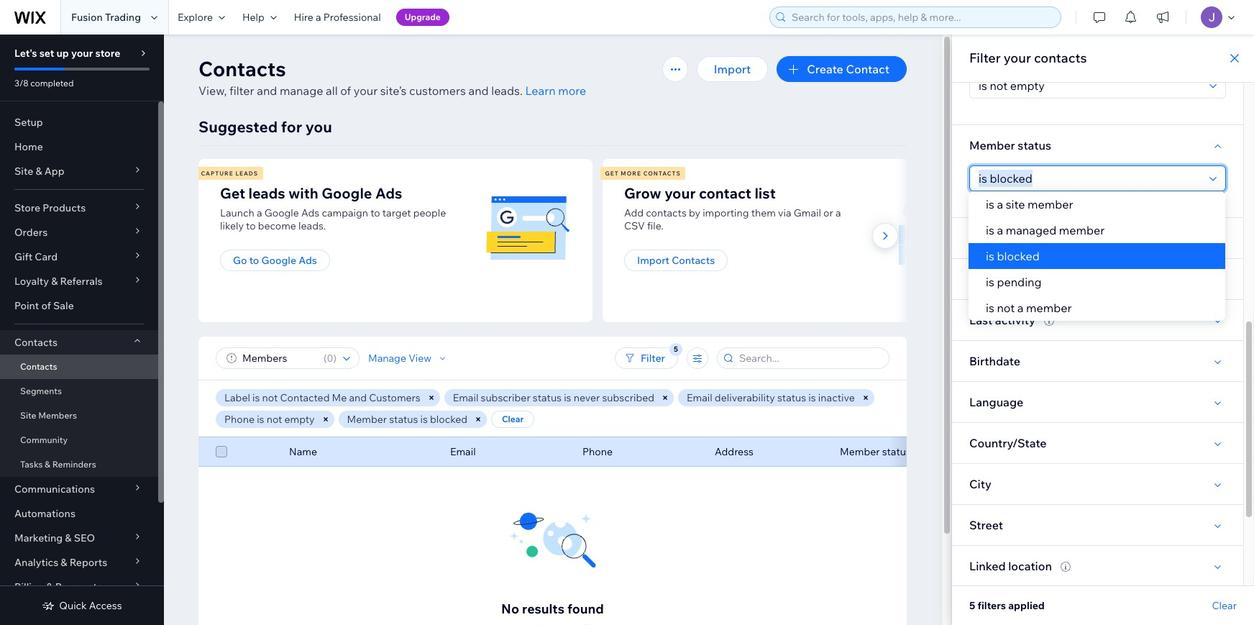 Task type: vqa. For each thing, say whether or not it's contained in the screenshot.
Tasks & Reminders link
yes



Task type: describe. For each thing, give the bounding box(es) containing it.
a right hire
[[316, 11, 321, 24]]

segments link
[[0, 379, 158, 403]]

get more contacts
[[605, 170, 681, 177]]

view
[[409, 352, 432, 365]]

suggested
[[199, 117, 278, 136]]

contact created
[[970, 272, 1057, 286]]

2 horizontal spatial member
[[970, 138, 1015, 152]]

loyalty & referrals button
[[0, 269, 158, 293]]

your inside contacts view, filter and manage all of your site's customers and leads. learn more
[[354, 83, 378, 98]]

is not a member
[[986, 301, 1072, 315]]

site & app button
[[0, 159, 158, 183]]

phone for phone is not empty
[[224, 413, 255, 426]]

managed
[[1006, 223, 1057, 237]]

& for billing
[[46, 580, 53, 593]]

hire a professional link
[[285, 0, 390, 35]]

grow
[[624, 184, 661, 202]]

1 horizontal spatial member
[[840, 445, 880, 458]]

linked location
[[970, 559, 1052, 573]]

card
[[35, 250, 58, 263]]

phone for phone
[[583, 445, 613, 458]]

leads. inside get leads with google ads launch a google ads campaign to target people likely to become leads.
[[299, 219, 326, 232]]

1 vertical spatial ads
[[301, 206, 320, 219]]

communications
[[14, 483, 95, 496]]

5
[[970, 599, 976, 612]]

store
[[95, 47, 120, 60]]

setup
[[14, 116, 43, 129]]

customers
[[369, 391, 421, 404]]

launch
[[220, 206, 254, 219]]

members
[[38, 410, 77, 421]]

& for marketing
[[65, 532, 72, 544]]

clear for the bottommost clear button
[[1212, 599, 1237, 612]]

manage
[[368, 352, 406, 365]]

for
[[281, 117, 302, 136]]

)
[[333, 352, 337, 365]]

deliverability
[[715, 391, 775, 404]]

language
[[970, 395, 1024, 409]]

referrals
[[60, 275, 103, 288]]

city
[[970, 477, 992, 491]]

home link
[[0, 134, 158, 159]]

your inside sidebar element
[[71, 47, 93, 60]]

contacts link
[[0, 355, 158, 379]]

member for is a site member
[[1028, 197, 1073, 211]]

site
[[1006, 197, 1025, 211]]

orders button
[[0, 220, 158, 245]]

point of sale link
[[0, 293, 158, 318]]

email for email subscriber status is never subscribed
[[453, 391, 479, 404]]

learn more button
[[525, 82, 586, 99]]

community link
[[0, 428, 158, 452]]

0 horizontal spatial blocked
[[430, 413, 468, 426]]

is left 'activity'
[[986, 301, 995, 315]]

marketing
[[14, 532, 63, 544]]

filter for filter your contacts
[[970, 50, 1001, 66]]

label is not contacted me and customers
[[224, 391, 421, 404]]

billing & payments button
[[0, 575, 158, 599]]

capture leads
[[201, 170, 258, 177]]

& for analytics
[[61, 556, 67, 569]]

email subscriber status is never subscribed
[[453, 391, 655, 404]]

is left the never
[[564, 391, 571, 404]]

to inside button
[[249, 254, 259, 267]]

0 vertical spatial ads
[[375, 184, 402, 202]]

0 horizontal spatial and
[[257, 83, 277, 98]]

quick
[[59, 599, 87, 612]]

get
[[220, 184, 245, 202]]

app
[[44, 165, 64, 178]]

is a managed member
[[986, 223, 1105, 237]]

country/state
[[970, 436, 1047, 450]]

upgrade button
[[396, 9, 449, 26]]

sale
[[53, 299, 74, 312]]

reports
[[70, 556, 107, 569]]

is pending
[[986, 275, 1042, 289]]

is right label
[[253, 391, 260, 404]]

applied
[[1009, 599, 1045, 612]]

go to google ads button
[[220, 250, 330, 271]]

contacts inside contacts link
[[20, 361, 57, 372]]

is left the inactive at the bottom of the page
[[809, 391, 816, 404]]

get leads with google ads launch a google ads campaign to target people likely to become leads.
[[220, 184, 446, 232]]

( 0 )
[[324, 352, 337, 365]]

upgrade
[[405, 12, 441, 22]]

go to google ads
[[233, 254, 317, 267]]

birthdate
[[970, 354, 1021, 368]]

contacts inside contacts popup button
[[14, 336, 58, 349]]

target
[[382, 206, 411, 219]]

likely
[[220, 219, 244, 232]]

list containing get leads with google ads
[[196, 159, 1003, 322]]

email deliverability status is inactive
[[687, 391, 855, 404]]

contacts view, filter and manage all of your site's customers and leads. learn more
[[199, 56, 586, 98]]

gmail
[[794, 206, 821, 219]]

linked
[[970, 559, 1006, 573]]

is left site
[[986, 197, 995, 211]]

home
[[14, 140, 43, 153]]

to right the likely at the left
[[246, 219, 256, 232]]

0 vertical spatial google
[[322, 184, 372, 202]]

clear for clear button to the left
[[502, 414, 524, 424]]

up
[[56, 47, 69, 60]]

store
[[14, 201, 40, 214]]

of inside contacts view, filter and manage all of your site's customers and leads. learn more
[[340, 83, 351, 98]]

blocked inside option
[[997, 249, 1040, 263]]

1 vertical spatial member status
[[840, 445, 911, 458]]

2 select an option field from the top
[[975, 166, 1205, 191]]

products
[[43, 201, 86, 214]]

a left site
[[997, 197, 1003, 211]]

contact inside button
[[846, 62, 890, 76]]

site for site members
[[20, 410, 36, 421]]

add
[[624, 206, 644, 219]]

no
[[501, 601, 519, 617]]

Search for tools, apps, help & more... field
[[788, 7, 1057, 27]]

manage view button
[[368, 352, 449, 365]]

2 horizontal spatial and
[[469, 83, 489, 98]]

sidebar element
[[0, 35, 164, 625]]

filters
[[978, 599, 1006, 612]]

marketing & seo button
[[0, 526, 158, 550]]

Unsaved view field
[[238, 348, 319, 368]]

leads
[[235, 170, 258, 177]]

automations link
[[0, 501, 158, 526]]

hire a professional
[[294, 11, 381, 24]]

is inside option
[[986, 249, 995, 263]]

google inside button
[[261, 254, 296, 267]]

member for is a managed member
[[1059, 223, 1105, 237]]

site members
[[20, 410, 77, 421]]



Task type: locate. For each thing, give the bounding box(es) containing it.
billing & payments
[[14, 580, 102, 593]]

email down member status is blocked at the bottom left of page
[[450, 445, 476, 458]]

empty
[[284, 413, 315, 426]]

1 horizontal spatial contact
[[970, 272, 1013, 286]]

& right billing
[[46, 580, 53, 593]]

not for phone is not empty
[[267, 413, 282, 426]]

1 horizontal spatial import
[[714, 62, 751, 76]]

activity
[[995, 313, 1036, 327]]

filter inside filter button
[[641, 352, 665, 365]]

email for email deliverability status is inactive
[[687, 391, 713, 404]]

0 vertical spatial member status
[[970, 138, 1052, 152]]

member down created on the right top of the page
[[1026, 301, 1072, 315]]

Select an option field
[[975, 73, 1205, 98], [975, 166, 1205, 191]]

phone
[[224, 413, 255, 426], [583, 445, 613, 458]]

import
[[714, 62, 751, 76], [637, 254, 670, 267]]

subscribed
[[602, 391, 655, 404]]

member for is not a member
[[1026, 301, 1072, 315]]

contacts down by
[[672, 254, 715, 267]]

0 vertical spatial not
[[997, 301, 1015, 315]]

2 vertical spatial member
[[840, 445, 880, 458]]

not for label is not contacted me and customers
[[262, 391, 278, 404]]

member status is blocked
[[347, 413, 468, 426]]

1 vertical spatial phone
[[583, 445, 613, 458]]

all
[[326, 83, 338, 98]]

to left target on the left of the page
[[371, 206, 380, 219]]

0 horizontal spatial clear
[[502, 414, 524, 424]]

google down become
[[261, 254, 296, 267]]

a inside get leads with google ads launch a google ads campaign to target people likely to become leads.
[[257, 206, 262, 219]]

and
[[257, 83, 277, 98], [469, 83, 489, 98], [349, 391, 367, 404]]

0 horizontal spatial of
[[41, 299, 51, 312]]

clear button
[[491, 411, 534, 428], [1212, 599, 1237, 612]]

a up is blocked
[[997, 223, 1003, 237]]

site for site & app
[[14, 165, 33, 178]]

automations
[[14, 507, 75, 520]]

not left the 'empty'
[[267, 413, 282, 426]]

1 horizontal spatial blocked
[[997, 249, 1040, 263]]

& left seo
[[65, 532, 72, 544]]

0 vertical spatial member
[[970, 138, 1015, 152]]

0 horizontal spatial clear button
[[491, 411, 534, 428]]

is left the 'empty'
[[257, 413, 264, 426]]

ads down the with
[[301, 206, 320, 219]]

and right filter
[[257, 83, 277, 98]]

1 horizontal spatial phone
[[583, 445, 613, 458]]

filter
[[970, 50, 1001, 66], [641, 352, 665, 365]]

of inside sidebar element
[[41, 299, 51, 312]]

filter for filter
[[641, 352, 665, 365]]

select an option field down "filter your contacts"
[[975, 73, 1205, 98]]

gift
[[14, 250, 32, 263]]

2 vertical spatial ads
[[299, 254, 317, 267]]

0 vertical spatial clear
[[502, 414, 524, 424]]

0 horizontal spatial member
[[347, 413, 387, 426]]

label
[[224, 391, 250, 404]]

1 vertical spatial member
[[347, 413, 387, 426]]

a down leads
[[257, 206, 262, 219]]

segments
[[20, 386, 62, 396]]

your inside 'grow your contact list add contacts by importing them via gmail or a csv file.'
[[665, 184, 696, 202]]

or
[[824, 206, 833, 219]]

contacts inside import contacts button
[[672, 254, 715, 267]]

member down customers
[[347, 413, 387, 426]]

quick access button
[[42, 599, 122, 612]]

via
[[778, 206, 792, 219]]

ads inside go to google ads button
[[299, 254, 317, 267]]

1 vertical spatial member
[[1059, 223, 1105, 237]]

contact
[[846, 62, 890, 76], [970, 272, 1013, 286]]

analytics & reports button
[[0, 550, 158, 575]]

of left sale on the left
[[41, 299, 51, 312]]

not up 'phone is not empty'
[[262, 391, 278, 404]]

google down leads
[[264, 206, 299, 219]]

leads. left learn
[[491, 83, 523, 98]]

email left "subscriber"
[[453, 391, 479, 404]]

filter your contacts
[[970, 50, 1087, 66]]

0 vertical spatial phone
[[224, 413, 255, 426]]

is left pending
[[986, 275, 995, 289]]

no results found
[[501, 601, 604, 617]]

contacted
[[280, 391, 330, 404]]

assignee
[[970, 231, 1020, 245]]

1 vertical spatial google
[[264, 206, 299, 219]]

list
[[196, 159, 1003, 322]]

import for import
[[714, 62, 751, 76]]

0 vertical spatial filter
[[970, 50, 1001, 66]]

1 horizontal spatial leads.
[[491, 83, 523, 98]]

3/8 completed
[[14, 78, 74, 88]]

manage
[[280, 83, 323, 98]]

created
[[1016, 272, 1057, 286]]

None checkbox
[[216, 443, 227, 460]]

is
[[986, 197, 995, 211], [986, 223, 995, 237], [986, 249, 995, 263], [986, 275, 995, 289], [986, 301, 995, 315], [253, 391, 260, 404], [564, 391, 571, 404], [809, 391, 816, 404], [257, 413, 264, 426], [420, 413, 428, 426]]

1 vertical spatial leads.
[[299, 219, 326, 232]]

0 vertical spatial site
[[14, 165, 33, 178]]

create contact button
[[777, 56, 907, 82]]

contacts up segments
[[20, 361, 57, 372]]

1 select an option field from the top
[[975, 73, 1205, 98]]

0 horizontal spatial leads.
[[299, 219, 326, 232]]

1 vertical spatial contact
[[970, 272, 1013, 286]]

store products
[[14, 201, 86, 214]]

1 vertical spatial import
[[637, 254, 670, 267]]

& right the loyalty
[[51, 275, 58, 288]]

ads down get leads with google ads launch a google ads campaign to target people likely to become leads.
[[299, 254, 317, 267]]

0 horizontal spatial filter
[[641, 352, 665, 365]]

phone down the never
[[583, 445, 613, 458]]

member up "is blocked" option
[[1059, 223, 1105, 237]]

site inside "popup button"
[[14, 165, 33, 178]]

0 vertical spatial blocked
[[997, 249, 1040, 263]]

& for loyalty
[[51, 275, 58, 288]]

csv
[[624, 219, 645, 232]]

1 horizontal spatial clear button
[[1212, 599, 1237, 612]]

blocked up contact created on the top right of the page
[[997, 249, 1040, 263]]

2 vertical spatial google
[[261, 254, 296, 267]]

Search... field
[[735, 348, 885, 368]]

import contacts
[[637, 254, 715, 267]]

1 vertical spatial select an option field
[[975, 166, 1205, 191]]

select an option field up is a site member
[[975, 166, 1205, 191]]

to right the go
[[249, 254, 259, 267]]

contacts
[[1034, 50, 1087, 66], [646, 206, 687, 219]]

contacts inside contacts view, filter and manage all of your site's customers and leads. learn more
[[199, 56, 286, 81]]

loyalty
[[14, 275, 49, 288]]

& inside "popup button"
[[36, 165, 42, 178]]

fusion
[[71, 11, 103, 24]]

never
[[574, 391, 600, 404]]

0 horizontal spatial phone
[[224, 413, 255, 426]]

quick access
[[59, 599, 122, 612]]

1 horizontal spatial filter
[[970, 50, 1001, 66]]

clear inside button
[[502, 414, 524, 424]]

contact right create
[[846, 62, 890, 76]]

contacts inside 'grow your contact list add contacts by importing them via gmail or a csv file.'
[[646, 206, 687, 219]]

is up is blocked
[[986, 223, 995, 237]]

1 vertical spatial filter
[[641, 352, 665, 365]]

inactive
[[818, 391, 855, 404]]

1 vertical spatial clear
[[1212, 599, 1237, 612]]

2 vertical spatial not
[[267, 413, 282, 426]]

is down assignee
[[986, 249, 995, 263]]

create contact
[[807, 62, 890, 76]]

campaign
[[322, 206, 368, 219]]

last
[[970, 313, 993, 327]]

1 vertical spatial of
[[41, 299, 51, 312]]

& for tasks
[[45, 459, 50, 470]]

list box
[[969, 191, 1226, 321]]

import for import contacts
[[637, 254, 670, 267]]

contacts up filter
[[199, 56, 286, 81]]

0 horizontal spatial contact
[[846, 62, 890, 76]]

member status up site
[[970, 138, 1052, 152]]

marketing & seo
[[14, 532, 95, 544]]

of right all
[[340, 83, 351, 98]]

results
[[522, 601, 565, 617]]

& inside dropdown button
[[65, 532, 72, 544]]

more
[[621, 170, 641, 177]]

0 horizontal spatial contacts
[[646, 206, 687, 219]]

and right me on the left bottom
[[349, 391, 367, 404]]

set
[[39, 47, 54, 60]]

1 vertical spatial clear button
[[1212, 599, 1237, 612]]

1 horizontal spatial of
[[340, 83, 351, 98]]

1 vertical spatial site
[[20, 410, 36, 421]]

not down is pending
[[997, 301, 1015, 315]]

site down home in the left of the page
[[14, 165, 33, 178]]

and right customers
[[469, 83, 489, 98]]

1 horizontal spatial clear
[[1212, 599, 1237, 612]]

a inside 'grow your contact list add contacts by importing them via gmail or a csv file.'
[[836, 206, 841, 219]]

help button
[[234, 0, 285, 35]]

0 vertical spatial import
[[714, 62, 751, 76]]

0 vertical spatial select an option field
[[975, 73, 1205, 98]]

leads
[[248, 184, 285, 202]]

a right or
[[836, 206, 841, 219]]

member up is a managed member
[[1028, 197, 1073, 211]]

a down pending
[[1018, 301, 1024, 315]]

0 horizontal spatial import
[[637, 254, 670, 267]]

ads up target on the left of the page
[[375, 184, 402, 202]]

importing
[[703, 206, 749, 219]]

store products button
[[0, 196, 158, 220]]

payments
[[55, 580, 102, 593]]

0 vertical spatial contact
[[846, 62, 890, 76]]

1 horizontal spatial member status
[[970, 138, 1052, 152]]

leads. inside contacts view, filter and manage all of your site's customers and leads. learn more
[[491, 83, 523, 98]]

filter button
[[615, 347, 678, 369]]

& right tasks
[[45, 459, 50, 470]]

hire
[[294, 11, 314, 24]]

become
[[258, 219, 296, 232]]

& left app
[[36, 165, 42, 178]]

ads
[[375, 184, 402, 202], [301, 206, 320, 219], [299, 254, 317, 267]]

1 vertical spatial contacts
[[646, 206, 687, 219]]

billing
[[14, 580, 44, 593]]

member up site
[[970, 138, 1015, 152]]

member down the inactive at the bottom of the page
[[840, 445, 880, 458]]

site down segments
[[20, 410, 36, 421]]

contacts
[[199, 56, 286, 81], [672, 254, 715, 267], [14, 336, 58, 349], [20, 361, 57, 372]]

contact down is blocked
[[970, 272, 1013, 286]]

create
[[807, 62, 844, 76]]

tasks & reminders link
[[0, 452, 158, 477]]

0 horizontal spatial member status
[[840, 445, 911, 458]]

0 vertical spatial leads.
[[491, 83, 523, 98]]

0 vertical spatial contacts
[[1034, 50, 1087, 66]]

trading
[[105, 11, 141, 24]]

0 vertical spatial member
[[1028, 197, 1073, 211]]

loyalty & referrals
[[14, 275, 103, 288]]

list box containing is a site member
[[969, 191, 1226, 321]]

2 vertical spatial member
[[1026, 301, 1072, 315]]

& inside dropdown button
[[61, 556, 67, 569]]

blocked down view
[[430, 413, 468, 426]]

explore
[[178, 11, 213, 24]]

leads. down the with
[[299, 219, 326, 232]]

1 horizontal spatial and
[[349, 391, 367, 404]]

address
[[715, 445, 754, 458]]

(
[[324, 352, 327, 365]]

0 vertical spatial of
[[340, 83, 351, 98]]

is down customers
[[420, 413, 428, 426]]

email left deliverability
[[687, 391, 713, 404]]

1 horizontal spatial contacts
[[1034, 50, 1087, 66]]

member status down the inactive at the bottom of the page
[[840, 445, 911, 458]]

1 vertical spatial not
[[262, 391, 278, 404]]

grow your contact list add contacts by importing them via gmail or a csv file.
[[624, 184, 841, 232]]

let's
[[14, 47, 37, 60]]

1 vertical spatial blocked
[[430, 413, 468, 426]]

is blocked option
[[969, 243, 1226, 269]]

import contacts button
[[624, 250, 728, 271]]

with
[[289, 184, 318, 202]]

0
[[327, 352, 333, 365]]

0 vertical spatial clear button
[[491, 411, 534, 428]]

contacts down the point of sale
[[14, 336, 58, 349]]

suggested for you
[[199, 117, 332, 136]]

your
[[71, 47, 93, 60], [1004, 50, 1031, 66], [354, 83, 378, 98], [665, 184, 696, 202]]

site & app
[[14, 165, 64, 178]]

fusion trading
[[71, 11, 141, 24]]

phone down label
[[224, 413, 255, 426]]

google up campaign
[[322, 184, 372, 202]]

& for site
[[36, 165, 42, 178]]

phone is not empty
[[224, 413, 315, 426]]

member
[[970, 138, 1015, 152], [347, 413, 387, 426], [840, 445, 880, 458]]

& left reports
[[61, 556, 67, 569]]



